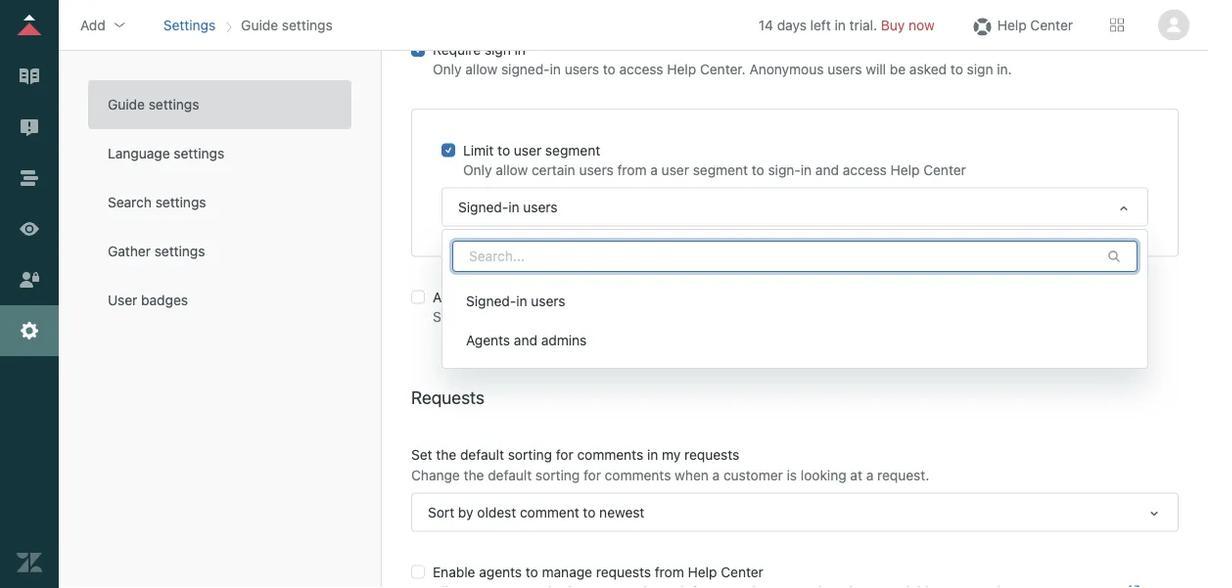 Task type: locate. For each thing, give the bounding box(es) containing it.
when
[[675, 467, 709, 483]]

0 vertical spatial default
[[460, 447, 504, 463]]

0 vertical spatial user
[[514, 142, 542, 158]]

to right viewing
[[992, 309, 1004, 325]]

0 vertical spatial restricted
[[610, 289, 671, 306]]

a
[[650, 162, 658, 178], [712, 467, 720, 483], [866, 467, 874, 483]]

0 vertical spatial only
[[433, 62, 462, 78]]

users down certain
[[523, 199, 558, 215]]

asked
[[909, 62, 947, 78]]

limit to user segment only allow certain users from a user segment to sign-in and access help center
[[463, 142, 966, 178]]

sign
[[485, 42, 511, 58], [967, 62, 993, 78]]

0 horizontal spatial guide
[[108, 96, 145, 113]]

0 horizontal spatial restricted
[[610, 289, 671, 306]]

language
[[108, 145, 170, 162]]

arrange content image
[[17, 165, 42, 191]]

users inside signed-in users 'button'
[[523, 199, 558, 215]]

1 horizontal spatial restricted
[[821, 309, 882, 325]]

segment up certain
[[545, 142, 600, 158]]

articles down search... search box
[[741, 309, 787, 325]]

requests up the when
[[684, 447, 739, 463]]

to inside button
[[583, 505, 596, 521]]

the up the by
[[464, 467, 484, 483]]

settings link
[[163, 17, 216, 33]]

1 horizontal spatial only
[[463, 162, 492, 178]]

center
[[1030, 17, 1073, 33], [923, 162, 966, 178], [721, 565, 763, 581]]

guide settings link
[[88, 80, 351, 129]]

agents
[[479, 565, 522, 581]]

0 vertical spatial sorting
[[508, 447, 552, 463]]

help inside button
[[997, 17, 1027, 33]]

manage articles image
[[17, 64, 42, 89]]

send
[[433, 309, 465, 325]]

sort
[[428, 505, 454, 521]]

to
[[603, 62, 616, 78], [951, 62, 963, 78], [498, 142, 510, 158], [752, 162, 764, 178], [992, 309, 1004, 325], [583, 505, 596, 521], [526, 565, 538, 581]]

1 vertical spatial articles
[[741, 309, 787, 325]]

help
[[997, 17, 1027, 33], [667, 62, 696, 78], [890, 162, 920, 178], [688, 565, 717, 581]]

restricted left viewing
[[821, 309, 882, 325]]

articles up notification
[[675, 289, 721, 306]]

left
[[810, 17, 831, 33]]

2 horizontal spatial center
[[1030, 17, 1073, 33]]

users
[[565, 62, 599, 78], [827, 62, 862, 78], [579, 162, 614, 178], [523, 199, 558, 215], [531, 293, 565, 309], [1008, 309, 1043, 325]]

settings inside the allow email notifications for restricted articles send full article content in e-mail notification for articles with restricted viewing settings to users with access.
[[937, 309, 988, 325]]

access up signed-in users 'button'
[[843, 162, 887, 178]]

will
[[866, 62, 886, 78]]

only inside require sign in only allow signed-in users to access help center. anonymous users will be asked to sign in.
[[433, 62, 462, 78]]

guide settings
[[241, 17, 333, 33], [108, 96, 199, 113]]

comments
[[577, 447, 643, 463], [605, 467, 671, 483]]

for up comment
[[556, 447, 573, 463]]

and
[[815, 162, 839, 178], [514, 332, 537, 348]]

gather
[[108, 243, 151, 259]]

1 horizontal spatial from
[[655, 565, 684, 581]]

signed- for signed-in users menu item
[[466, 293, 516, 309]]

days
[[777, 17, 807, 33]]

center inside limit to user segment only allow certain users from a user segment to sign-in and access help center
[[923, 162, 966, 178]]

e-
[[602, 309, 616, 325]]

users up the admins
[[531, 293, 565, 309]]

allow
[[465, 62, 498, 78], [496, 162, 528, 178]]

be
[[890, 62, 906, 78]]

1 vertical spatial restricted
[[821, 309, 882, 325]]

0 horizontal spatial a
[[650, 162, 658, 178]]

from
[[617, 162, 647, 178], [655, 565, 684, 581]]

1 horizontal spatial user
[[662, 162, 689, 178]]

help inside limit to user segment only allow certain users from a user segment to sign-in and access help center
[[890, 162, 920, 178]]

in inside the allow email notifications for restricted articles send full article content in e-mail notification for articles with restricted viewing settings to users with access.
[[587, 309, 598, 325]]

14 days left in trial. buy now
[[758, 17, 935, 33]]

certain
[[532, 162, 575, 178]]

request.
[[877, 467, 929, 483]]

0 horizontal spatial and
[[514, 332, 537, 348]]

in
[[835, 17, 846, 33], [515, 42, 526, 58], [550, 62, 561, 78], [801, 162, 812, 178], [508, 199, 519, 215], [516, 293, 527, 309], [587, 309, 598, 325], [647, 447, 658, 463]]

settings for guide settings link
[[149, 96, 199, 113]]

in inside menu item
[[516, 293, 527, 309]]

1 horizontal spatial segment
[[693, 162, 748, 178]]

1 vertical spatial comments
[[605, 467, 671, 483]]

only
[[433, 62, 462, 78], [463, 162, 492, 178]]

access.
[[1077, 309, 1125, 325]]

1 vertical spatial allow
[[496, 162, 528, 178]]

notifications
[[507, 289, 585, 306]]

0 horizontal spatial the
[[436, 447, 456, 463]]

1 horizontal spatial guide settings
[[241, 17, 333, 33]]

with left access.
[[1046, 309, 1073, 325]]

guide settings right settings
[[241, 17, 333, 33]]

signed- down "limit" on the top of the page
[[458, 199, 508, 215]]

0 vertical spatial access
[[619, 62, 663, 78]]

signed-in users menu item
[[443, 282, 1147, 321]]

1 horizontal spatial the
[[464, 467, 484, 483]]

settings for language settings link
[[174, 145, 224, 162]]

search settings link
[[88, 178, 351, 227]]

content
[[535, 309, 583, 325]]

1 vertical spatial sign
[[967, 62, 993, 78]]

restricted
[[610, 289, 671, 306], [821, 309, 882, 325]]

1 vertical spatial guide settings
[[108, 96, 199, 113]]

customize design image
[[17, 216, 42, 242]]

add
[[80, 17, 106, 33]]

1 vertical spatial the
[[464, 467, 484, 483]]

0 horizontal spatial sign
[[485, 42, 511, 58]]

requests
[[684, 447, 739, 463], [596, 565, 651, 581]]

signed-
[[458, 199, 508, 215], [466, 293, 516, 309]]

0 vertical spatial the
[[436, 447, 456, 463]]

1 vertical spatial segment
[[693, 162, 748, 178]]

and right 'sign-'
[[815, 162, 839, 178]]

sign left in.
[[967, 62, 993, 78]]

settings
[[163, 17, 216, 33]]

comments up newest
[[577, 447, 643, 463]]

with
[[791, 309, 817, 325], [1046, 309, 1073, 325]]

and inside menu item
[[514, 332, 537, 348]]

only down "require"
[[433, 62, 462, 78]]

sign-
[[768, 162, 801, 178]]

default
[[460, 447, 504, 463], [488, 467, 532, 483]]

0 horizontal spatial only
[[433, 62, 462, 78]]

0 vertical spatial center
[[1030, 17, 1073, 33]]

moderate content image
[[17, 115, 42, 140]]

0 vertical spatial signed-
[[458, 199, 508, 215]]

buy
[[881, 17, 905, 33]]

the up change
[[436, 447, 456, 463]]

1 horizontal spatial requests
[[684, 447, 739, 463]]

search settings
[[108, 194, 206, 210]]

1 vertical spatial signed-
[[466, 293, 516, 309]]

allow email notifications for restricted articles send full article content in e-mail notification for articles with restricted viewing settings to users with access.
[[433, 289, 1125, 325]]

allow inside limit to user segment only allow certain users from a user segment to sign-in and access help center
[[496, 162, 528, 178]]

guide up language
[[108, 96, 145, 113]]

1 vertical spatial default
[[488, 467, 532, 483]]

1 vertical spatial center
[[923, 162, 966, 178]]

comments down my
[[605, 467, 671, 483]]

allow left certain
[[496, 162, 528, 178]]

1 vertical spatial access
[[843, 162, 887, 178]]

requests inside set the default sorting for comments in my requests change the default sorting for comments when a customer is looking at a request.
[[684, 447, 739, 463]]

guide right settings
[[241, 17, 278, 33]]

by
[[458, 505, 473, 521]]

access inside limit to user segment only allow certain users from a user segment to sign-in and access help center
[[843, 162, 887, 178]]

users right signed-
[[565, 62, 599, 78]]

signed- inside menu item
[[466, 293, 516, 309]]

guide settings up the language settings
[[108, 96, 199, 113]]

segment
[[545, 142, 600, 158], [693, 162, 748, 178]]

sorting up sort by oldest comment to newest
[[508, 447, 552, 463]]

comment
[[520, 505, 579, 521]]

guide
[[241, 17, 278, 33], [108, 96, 145, 113]]

set
[[411, 447, 432, 463]]

1 vertical spatial from
[[655, 565, 684, 581]]

signed-in users
[[458, 199, 558, 215], [466, 293, 565, 309]]

sorting up comment
[[535, 467, 580, 483]]

1 horizontal spatial with
[[1046, 309, 1073, 325]]

only down "limit" on the top of the page
[[463, 162, 492, 178]]

0 vertical spatial allow
[[465, 62, 498, 78]]

0 vertical spatial signed-in users
[[458, 199, 558, 215]]

allow down "require"
[[465, 62, 498, 78]]

2 with from the left
[[1046, 309, 1073, 325]]

for
[[589, 289, 606, 306], [720, 309, 737, 325], [556, 447, 573, 463], [583, 467, 601, 483]]

1 vertical spatial requests
[[596, 565, 651, 581]]

0 vertical spatial guide settings
[[241, 17, 333, 33]]

0 vertical spatial comments
[[577, 447, 643, 463]]

0 horizontal spatial with
[[791, 309, 817, 325]]

1 vertical spatial and
[[514, 332, 537, 348]]

0 horizontal spatial access
[[619, 62, 663, 78]]

article
[[492, 309, 531, 325]]

1 horizontal spatial guide
[[241, 17, 278, 33]]

users left access.
[[1008, 309, 1043, 325]]

agents and admins
[[466, 332, 587, 348]]

for up newest
[[583, 467, 601, 483]]

restricted up 'mail'
[[610, 289, 671, 306]]

sign up signed-
[[485, 42, 511, 58]]

signed-in users up 'agents and admins'
[[466, 293, 565, 309]]

change
[[411, 467, 460, 483]]

require
[[433, 42, 481, 58]]

in inside limit to user segment only allow certain users from a user segment to sign-in and access help center
[[801, 162, 812, 178]]

0 vertical spatial articles
[[675, 289, 721, 306]]

navigation
[[159, 10, 336, 40]]

1 horizontal spatial access
[[843, 162, 887, 178]]

users left will
[[827, 62, 862, 78]]

access left center.
[[619, 62, 663, 78]]

0 horizontal spatial segment
[[545, 142, 600, 158]]

settings for gather settings link
[[154, 243, 205, 259]]

0 vertical spatial and
[[815, 162, 839, 178]]

viewing
[[886, 309, 934, 325]]

settings image
[[17, 318, 42, 344]]

signed-in users inside 'button'
[[458, 199, 558, 215]]

signed- inside 'button'
[[458, 199, 508, 215]]

2 vertical spatial center
[[721, 565, 763, 581]]

segment left 'sign-'
[[693, 162, 748, 178]]

1 vertical spatial signed-in users
[[466, 293, 565, 309]]

1 horizontal spatial and
[[815, 162, 839, 178]]

settings
[[282, 17, 333, 33], [149, 96, 199, 113], [174, 145, 224, 162], [155, 194, 206, 210], [154, 243, 205, 259], [937, 309, 988, 325]]

signed- up agents
[[466, 293, 516, 309]]

1 vertical spatial only
[[463, 162, 492, 178]]

now
[[909, 17, 935, 33]]

requests right manage
[[596, 565, 651, 581]]

users right certain
[[579, 162, 614, 178]]

access
[[619, 62, 663, 78], [843, 162, 887, 178]]

enable agents to manage requests from help center
[[433, 565, 763, 581]]

user
[[514, 142, 542, 158], [662, 162, 689, 178]]

0 horizontal spatial from
[[617, 162, 647, 178]]

0 vertical spatial requests
[[684, 447, 739, 463]]

1 vertical spatial guide
[[108, 96, 145, 113]]

the
[[436, 447, 456, 463], [464, 467, 484, 483]]

notification
[[645, 309, 716, 325]]

center.
[[700, 62, 746, 78]]

with down search... search box
[[791, 309, 817, 325]]

require sign in only allow signed-in users to access help center. anonymous users will be asked to sign in.
[[433, 42, 1012, 78]]

articles
[[675, 289, 721, 306], [741, 309, 787, 325]]

signed-in users inside menu item
[[466, 293, 565, 309]]

0 vertical spatial from
[[617, 162, 647, 178]]

signed- for signed-in users 'button'
[[458, 199, 508, 215]]

1 horizontal spatial center
[[923, 162, 966, 178]]

to left newest
[[583, 505, 596, 521]]

and down article
[[514, 332, 537, 348]]

my
[[662, 447, 681, 463]]

signed-in users down certain
[[458, 199, 558, 215]]

users inside limit to user segment only allow certain users from a user segment to sign-in and access help center
[[579, 162, 614, 178]]

1 horizontal spatial sign
[[967, 62, 993, 78]]

in.
[[997, 62, 1012, 78]]



Task type: describe. For each thing, give the bounding box(es) containing it.
1 with from the left
[[791, 309, 817, 325]]

sort by oldest comment to newest
[[428, 505, 645, 521]]

allow inside require sign in only allow signed-in users to access help center. anonymous users will be asked to sign in.
[[465, 62, 498, 78]]

settings for "search settings" link
[[155, 194, 206, 210]]

sort by oldest comment to newest button
[[411, 493, 1179, 532]]

user permissions image
[[17, 267, 42, 293]]

to right asked
[[951, 62, 963, 78]]

1 horizontal spatial articles
[[741, 309, 787, 325]]

users inside signed-in users menu item
[[531, 293, 565, 309]]

to right "limit" on the top of the page
[[498, 142, 510, 158]]

help inside require sign in only allow signed-in users to access help center. anonymous users will be asked to sign in.
[[667, 62, 696, 78]]

trial.
[[849, 17, 877, 33]]

for up e-
[[589, 289, 606, 306]]

oldest
[[477, 505, 516, 521]]

and inside limit to user segment only allow certain users from a user segment to sign-in and access help center
[[815, 162, 839, 178]]

language settings link
[[88, 129, 351, 178]]

gather settings link
[[88, 227, 351, 276]]

0 horizontal spatial center
[[721, 565, 763, 581]]

from inside limit to user segment only allow certain users from a user segment to sign-in and access help center
[[617, 162, 647, 178]]

to right signed-
[[603, 62, 616, 78]]

to inside the allow email notifications for restricted articles send full article content in e-mail notification for articles with restricted viewing settings to users with access.
[[992, 309, 1004, 325]]

email
[[470, 289, 504, 306]]

search
[[108, 194, 152, 210]]

only inside limit to user segment only allow certain users from a user segment to sign-in and access help center
[[463, 162, 492, 178]]

signed-in users for signed-in users menu item
[[466, 293, 565, 309]]

zendesk image
[[17, 550, 42, 576]]

language settings
[[108, 145, 224, 162]]

manage
[[542, 565, 592, 581]]

help center
[[997, 17, 1073, 33]]

a inside limit to user segment only allow certain users from a user segment to sign-in and access help center
[[650, 162, 658, 178]]

set the default sorting for comments in my requests change the default sorting for comments when a customer is looking at a request.
[[411, 447, 929, 483]]

newest
[[599, 505, 645, 521]]

signed-in users for signed-in users 'button'
[[458, 199, 558, 215]]

help center button
[[964, 10, 1079, 40]]

guide inside guide settings link
[[108, 96, 145, 113]]

Search... search field
[[452, 241, 1138, 272]]

looking
[[801, 467, 847, 483]]

customer
[[723, 467, 783, 483]]

admins
[[541, 332, 587, 348]]

1 vertical spatial sorting
[[535, 467, 580, 483]]

14
[[758, 17, 773, 33]]

is
[[787, 467, 797, 483]]

in inside 'button'
[[508, 199, 519, 215]]

1 horizontal spatial a
[[712, 467, 720, 483]]

for right notification
[[720, 309, 737, 325]]

badges
[[141, 292, 188, 308]]

user
[[108, 292, 137, 308]]

0 horizontal spatial guide settings
[[108, 96, 199, 113]]

0 vertical spatial guide
[[241, 17, 278, 33]]

center inside button
[[1030, 17, 1073, 33]]

2 horizontal spatial a
[[866, 467, 874, 483]]

access inside require sign in only allow signed-in users to access help center. anonymous users will be asked to sign in.
[[619, 62, 663, 78]]

agents
[[466, 332, 510, 348]]

signed-in users button
[[442, 188, 1148, 227]]

user badges link
[[88, 276, 351, 325]]

user badges
[[108, 292, 188, 308]]

0 horizontal spatial articles
[[675, 289, 721, 306]]

allow
[[433, 289, 467, 306]]

navigation containing settings
[[159, 10, 336, 40]]

agents and admins menu item
[[443, 321, 1147, 360]]

0 horizontal spatial user
[[514, 142, 542, 158]]

to right agents
[[526, 565, 538, 581]]

0 vertical spatial segment
[[545, 142, 600, 158]]

guide settings inside "navigation"
[[241, 17, 333, 33]]

users inside the allow email notifications for restricted articles send full article content in e-mail notification for articles with restricted viewing settings to users with access.
[[1008, 309, 1043, 325]]

anonymous
[[749, 62, 824, 78]]

full
[[469, 309, 488, 325]]

requests
[[411, 388, 484, 409]]

gather settings
[[108, 243, 205, 259]]

zendesk products image
[[1110, 18, 1124, 32]]

at
[[850, 467, 862, 483]]

signed-
[[501, 62, 550, 78]]

0 horizontal spatial requests
[[596, 565, 651, 581]]

to left 'sign-'
[[752, 162, 764, 178]]

limit
[[463, 142, 494, 158]]

in inside set the default sorting for comments in my requests change the default sorting for comments when a customer is looking at a request.
[[647, 447, 658, 463]]

mail
[[616, 309, 641, 325]]

add button
[[74, 10, 133, 40]]

0 vertical spatial sign
[[485, 42, 511, 58]]

enable
[[433, 565, 475, 581]]

1 vertical spatial user
[[662, 162, 689, 178]]



Task type: vqa. For each thing, say whether or not it's contained in the screenshot.
Center.
yes



